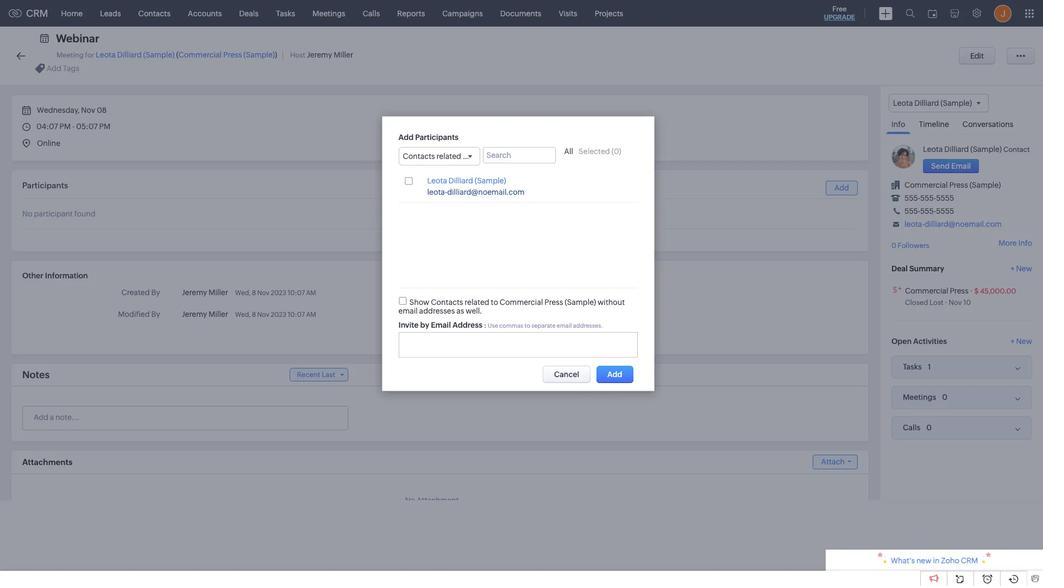 Task type: locate. For each thing, give the bounding box(es) containing it.
no
[[22, 210, 32, 218], [405, 497, 415, 505]]

0 vertical spatial leota dilliard (sample) link
[[96, 51, 175, 59]]

1 pm from the left
[[60, 122, 71, 131]]

leota for leota dilliard (sample) leota-dilliard@noemail.com
[[427, 176, 447, 185]]

contacts for contacts
[[138, 9, 170, 18]]

1 vertical spatial )
[[619, 147, 621, 156]]

0 vertical spatial contacts
[[138, 9, 170, 18]]

)
[[275, 51, 277, 59], [619, 147, 621, 156]]

0 horizontal spatial info
[[891, 120, 905, 129]]

1 vertical spatial dilliard
[[944, 145, 969, 154]]

2 horizontal spatial dilliard
[[944, 145, 969, 154]]

modified
[[118, 310, 150, 319]]

pm left -
[[60, 122, 71, 131]]

jeremy miller
[[182, 288, 228, 297], [182, 310, 228, 319]]

10:07
[[288, 290, 305, 297], [288, 311, 305, 319]]

closed
[[905, 299, 928, 307]]

2 horizontal spatial leota dilliard (sample) link
[[923, 145, 1002, 154]]

2 wed, 8 nov 2023 10:07 am from the top
[[235, 311, 316, 319]]

email right separate
[[557, 323, 572, 329]]

0 vertical spatial 2023
[[271, 290, 286, 297]]

10
[[963, 299, 971, 307]]

1 vertical spatial ·
[[945, 299, 947, 307]]

2 5555 from the top
[[936, 207, 954, 216]]

wed, 8 nov 2023 10:07 am for created by
[[235, 290, 316, 297]]

0 followers
[[891, 242, 929, 250]]

0 vertical spatial jeremy
[[307, 51, 332, 59]]

wed,
[[235, 290, 251, 297], [235, 311, 251, 319]]

(sample) up the addresses.
[[565, 298, 596, 307]]

(sample) inside leota dilliard (sample) leota-dilliard@noemail.com
[[475, 176, 506, 185]]

more info link
[[999, 239, 1032, 248]]

leota- inside leota dilliard (sample) leota-dilliard@noemail.com
[[427, 188, 447, 196]]

1 vertical spatial add
[[834, 184, 849, 192]]

1 vertical spatial 8
[[252, 311, 256, 319]]

1 horizontal spatial participants
[[415, 133, 459, 142]]

1 by from the top
[[151, 288, 160, 297]]

commercial press (sample) link down accounts
[[178, 51, 275, 59]]

8
[[252, 290, 256, 297], [252, 311, 256, 319]]

to up leota dilliard (sample) leota-dilliard@noemail.com
[[463, 152, 470, 161]]

· right lost
[[945, 299, 947, 307]]

1 vertical spatial related
[[465, 298, 489, 307]]

by for created by
[[151, 288, 160, 297]]

2 vertical spatial leota dilliard (sample) link
[[427, 176, 506, 186]]

0 horizontal spatial commercial press (sample) link
[[178, 51, 275, 59]]

press inside commercial press · $ 45,000.00 closed lost · nov 10
[[950, 287, 969, 295]]

0 horizontal spatial to
[[463, 152, 470, 161]]

2 + new from the top
[[1011, 337, 1032, 346]]

1 vertical spatial 2023
[[271, 311, 286, 319]]

email inside "invite by email address : use commas to separate email addresses."
[[557, 323, 572, 329]]

(sample) down contacts related to commercial press (sample)
[[475, 176, 506, 185]]

documents link
[[492, 0, 550, 26]]

1 new from the top
[[1016, 264, 1032, 273]]

to right well.
[[491, 298, 498, 307]]

0 horizontal spatial add
[[398, 133, 414, 142]]

invite by email address : use commas to separate email addresses.
[[398, 321, 603, 330]]

Contacts related to Commercial Press (Sample) field
[[398, 147, 568, 166]]

all link
[[564, 147, 573, 156]]

leota dilliard (sample) contact
[[923, 145, 1030, 154]]

0 vertical spatial by
[[151, 288, 160, 297]]

press up 10
[[950, 287, 969, 295]]

8 for modified by
[[252, 311, 256, 319]]

summary
[[909, 264, 944, 273]]

0 vertical spatial new
[[1016, 264, 1032, 273]]

leota dilliard (sample) link
[[96, 51, 175, 59], [923, 145, 1002, 154], [427, 176, 506, 186]]

leota-
[[427, 188, 447, 196], [905, 220, 924, 229]]

related down add participants
[[437, 152, 461, 161]]

info right more
[[1018, 239, 1032, 248]]

0
[[614, 147, 619, 156], [891, 242, 896, 250]]

contacts inside field
[[403, 152, 435, 161]]

email
[[398, 307, 418, 315], [557, 323, 572, 329]]

press up separate
[[544, 298, 563, 307]]

commercial up "leota-dilliard@noemail.com" link
[[905, 181, 948, 190]]

(
[[176, 51, 178, 59], [611, 147, 614, 156]]

to right commas
[[525, 323, 530, 329]]

1 vertical spatial 10:07
[[288, 311, 305, 319]]

555-555-5555 down the commercial press (sample)
[[905, 194, 954, 203]]

leads link
[[91, 0, 130, 26]]

2 am from the top
[[306, 311, 316, 319]]

related
[[437, 152, 461, 161], [465, 298, 489, 307]]

dilliard right the for
[[117, 51, 142, 59]]

1 horizontal spatial dilliard@noemail.com
[[924, 220, 1002, 229]]

crm right 'zoho'
[[961, 557, 978, 566]]

leota dilliard (sample) leota-dilliard@noemail.com
[[427, 176, 525, 196]]

2 vertical spatial to
[[525, 323, 530, 329]]

dilliard inside leota dilliard (sample) leota-dilliard@noemail.com
[[449, 176, 473, 185]]

press down deals link
[[223, 51, 242, 59]]

) left "host"
[[275, 51, 277, 59]]

0 right selected
[[614, 147, 619, 156]]

dilliard down contacts related to commercial press (sample) field
[[449, 176, 473, 185]]

deals link
[[231, 0, 267, 26]]

2 10:07 from the top
[[288, 311, 305, 319]]

0 left followers
[[891, 242, 896, 250]]

press up leota-dilliard@noemail.com at the top of page
[[949, 181, 968, 190]]

) right selected
[[619, 147, 621, 156]]

no left attachment
[[405, 497, 415, 505]]

leota dilliard (sample) link for leota dilliard (sample) leota-dilliard@noemail.com
[[427, 176, 506, 186]]

2 vertical spatial miller
[[209, 310, 228, 319]]

0 vertical spatial ·
[[970, 287, 973, 295]]

1 vertical spatial no
[[405, 497, 415, 505]]

leota inside leota dilliard (sample) leota-dilliard@noemail.com
[[427, 176, 447, 185]]

attachments
[[22, 458, 73, 467]]

(sample) down contacts link
[[143, 51, 175, 59]]

0 vertical spatial related
[[437, 152, 461, 161]]

0 vertical spatial 0
[[614, 147, 619, 156]]

0 vertical spatial )
[[275, 51, 277, 59]]

0 vertical spatial no
[[22, 210, 32, 218]]

0 vertical spatial jeremy miller
[[182, 288, 228, 297]]

Search text field
[[483, 147, 555, 163]]

1 8 from the top
[[252, 290, 256, 297]]

0 vertical spatial dilliard
[[117, 51, 142, 59]]

0 horizontal spatial 0
[[614, 147, 619, 156]]

1 vertical spatial leota
[[923, 145, 943, 154]]

wednesday, nov 08
[[35, 106, 107, 115]]

calendar image
[[928, 9, 937, 18]]

email up invite
[[398, 307, 418, 315]]

0 vertical spatial email
[[398, 307, 418, 315]]

0 horizontal spatial no
[[22, 210, 32, 218]]

dilliard
[[117, 51, 142, 59], [944, 145, 969, 154], [449, 176, 473, 185]]

use
[[488, 323, 498, 329]]

pm down 08
[[99, 122, 110, 131]]

separate
[[531, 323, 556, 329]]

add for add participants
[[398, 133, 414, 142]]

2 horizontal spatial to
[[525, 323, 530, 329]]

projects link
[[586, 0, 632, 26]]

participants
[[415, 133, 459, 142], [22, 181, 68, 190]]

attachment
[[417, 497, 459, 505]]

0 vertical spatial +
[[1011, 264, 1015, 273]]

2 2023 from the top
[[271, 311, 286, 319]]

commercial up commas
[[500, 298, 543, 307]]

commercial press (sample) link
[[178, 51, 275, 59], [905, 181, 1001, 190]]

0 horizontal spatial leota-
[[427, 188, 447, 196]]

1 vertical spatial miller
[[209, 288, 228, 297]]

info left timeline
[[891, 120, 905, 129]]

free
[[832, 5, 847, 13]]

campaigns link
[[434, 0, 492, 26]]

1 vertical spatial contacts
[[403, 152, 435, 161]]

crm link
[[9, 8, 48, 19]]

contacts
[[138, 9, 170, 18], [403, 152, 435, 161], [431, 298, 463, 307]]

participants up contacts related to commercial press (sample) field
[[415, 133, 459, 142]]

new
[[1016, 264, 1032, 273], [1016, 337, 1032, 346]]

0 vertical spatial + new
[[1011, 264, 1032, 273]]

cancel link
[[543, 366, 591, 383]]

1 vertical spatial +
[[1011, 337, 1015, 346]]

1 horizontal spatial crm
[[961, 557, 978, 566]]

0 vertical spatial wed, 8 nov 2023 10:07 am
[[235, 290, 316, 297]]

1 vertical spatial by
[[151, 310, 160, 319]]

1 10:07 from the top
[[288, 290, 305, 297]]

0 horizontal spatial email
[[398, 307, 418, 315]]

2 vertical spatial contacts
[[431, 298, 463, 307]]

addresses
[[419, 307, 455, 315]]

1 vertical spatial leota dilliard (sample) link
[[923, 145, 1002, 154]]

commercial
[[178, 51, 222, 59], [472, 152, 515, 161], [905, 181, 948, 190], [905, 287, 948, 295], [500, 298, 543, 307]]

2 jeremy miller from the top
[[182, 310, 228, 319]]

1 am from the top
[[306, 290, 316, 297]]

(sample) inside contacts related to commercial press (sample) field
[[537, 152, 568, 161]]

host jeremy miller
[[290, 51, 353, 59]]

1 vertical spatial (
[[611, 147, 614, 156]]

leota down timeline
[[923, 145, 943, 154]]

1 vertical spatial info
[[1018, 239, 1032, 248]]

1 vertical spatial am
[[306, 311, 316, 319]]

am for created by
[[306, 290, 316, 297]]

0 vertical spatial 5555
[[936, 194, 954, 203]]

:
[[484, 321, 486, 330]]

2023 for created by
[[271, 290, 286, 297]]

1 horizontal spatial (
[[611, 147, 614, 156]]

activities
[[913, 337, 947, 346]]

leota down add participants
[[427, 176, 447, 185]]

1 wed, 8 nov 2023 10:07 am from the top
[[235, 290, 316, 297]]

0 vertical spatial add
[[398, 133, 414, 142]]

1 vertical spatial wed,
[[235, 311, 251, 319]]

by for modified by
[[151, 310, 160, 319]]

calls
[[363, 9, 380, 18]]

2 + from the top
[[1011, 337, 1015, 346]]

1 horizontal spatial to
[[491, 298, 498, 307]]

1 vertical spatial 5555
[[936, 207, 954, 216]]

new
[[916, 557, 931, 566]]

-
[[72, 122, 75, 131]]

wed, 8 nov 2023 10:07 am for modified by
[[235, 311, 316, 319]]

free upgrade
[[824, 5, 855, 21]]

leota right the for
[[96, 51, 116, 59]]

calls link
[[354, 0, 389, 26]]

( down contacts link
[[176, 51, 178, 59]]

45,000.00
[[980, 287, 1016, 295]]

5555 down the commercial press (sample)
[[936, 194, 954, 203]]

contacts down add participants
[[403, 152, 435, 161]]

dilliard@noemail.com down the commercial press (sample)
[[924, 220, 1002, 229]]

04:07 pm - 05:07 pm
[[36, 122, 110, 131]]

commas
[[499, 323, 523, 329]]

+
[[1011, 264, 1015, 273], [1011, 337, 1015, 346]]

5555 up "leota-dilliard@noemail.com" link
[[936, 207, 954, 216]]

555-555-5555 up "leota-dilliard@noemail.com" link
[[905, 207, 954, 216]]

0 vertical spatial wed,
[[235, 290, 251, 297]]

to inside show contacts related to commercial press (sample) without email addresses as well.
[[491, 298, 498, 307]]

meeting
[[56, 51, 84, 59]]

0 horizontal spatial leota
[[96, 51, 116, 59]]

1 horizontal spatial leota
[[427, 176, 447, 185]]

1 vertical spatial participants
[[22, 181, 68, 190]]

0 horizontal spatial related
[[437, 152, 461, 161]]

no left participant
[[22, 210, 32, 218]]

what's new in zoho crm
[[891, 557, 978, 566]]

dilliard down timeline
[[944, 145, 969, 154]]

(sample) down conversations
[[970, 145, 1002, 154]]

contacts up meeting for leota dilliard (sample) ( commercial press (sample) ) in the left of the page
[[138, 9, 170, 18]]

crm left home
[[26, 8, 48, 19]]

1 2023 from the top
[[271, 290, 286, 297]]

1 wed, from the top
[[235, 290, 251, 297]]

jeremy miller for created by
[[182, 288, 228, 297]]

leads
[[100, 9, 121, 18]]

1 vertical spatial wed, 8 nov 2023 10:07 am
[[235, 311, 316, 319]]

timeline link
[[913, 113, 954, 134]]

1 vertical spatial email
[[557, 323, 572, 329]]

commercial up lost
[[905, 287, 948, 295]]

by right created
[[151, 288, 160, 297]]

by right modified
[[151, 310, 160, 319]]

0 horizontal spatial pm
[[60, 122, 71, 131]]

leota dilliard (sample) link right the for
[[96, 51, 175, 59]]

accounts
[[188, 9, 222, 18]]

participants up participant
[[22, 181, 68, 190]]

(sample)
[[143, 51, 175, 59], [243, 51, 275, 59], [970, 145, 1002, 154], [537, 152, 568, 161], [475, 176, 506, 185], [970, 181, 1001, 190], [565, 298, 596, 307]]

None button
[[959, 47, 995, 65], [923, 159, 979, 173], [597, 366, 633, 383], [959, 47, 995, 65], [923, 159, 979, 173], [597, 366, 633, 383]]

by
[[151, 288, 160, 297], [151, 310, 160, 319]]

0 vertical spatial to
[[463, 152, 470, 161]]

( right selected
[[611, 147, 614, 156]]

1 jeremy miller from the top
[[182, 288, 228, 297]]

2 horizontal spatial leota
[[923, 145, 943, 154]]

dilliard@noemail.com
[[447, 188, 525, 196], [924, 220, 1002, 229]]

press left "all"
[[516, 152, 535, 161]]

2 wed, from the top
[[235, 311, 251, 319]]

· left $
[[970, 287, 973, 295]]

deals
[[239, 9, 259, 18]]

(sample) left selected
[[537, 152, 568, 161]]

+ down 45,000.00
[[1011, 337, 1015, 346]]

nov
[[81, 106, 95, 115], [257, 290, 269, 297], [949, 299, 962, 307], [257, 311, 269, 319]]

1 vertical spatial jeremy
[[182, 288, 207, 297]]

1 horizontal spatial 0
[[891, 242, 896, 250]]

1 horizontal spatial pm
[[99, 122, 110, 131]]

2 vertical spatial leota
[[427, 176, 447, 185]]

leota dilliard (sample) link for leota dilliard (sample) contact
[[923, 145, 1002, 154]]

2 8 from the top
[[252, 311, 256, 319]]

0 vertical spatial am
[[306, 290, 316, 297]]

2 vertical spatial jeremy
[[182, 310, 207, 319]]

crm inside the what's new in zoho crm link
[[961, 557, 978, 566]]

leota dilliard (sample) link down conversations
[[923, 145, 1002, 154]]

cancel
[[554, 370, 579, 379]]

0 vertical spatial crm
[[26, 8, 48, 19]]

commercial press (sample) link up leota-dilliard@noemail.com at the top of page
[[905, 181, 1001, 190]]

1 horizontal spatial no
[[405, 497, 415, 505]]

related right as
[[465, 298, 489, 307]]

1 horizontal spatial related
[[465, 298, 489, 307]]

add
[[398, 133, 414, 142], [834, 184, 849, 192]]

+ down more info link in the right of the page
[[1011, 264, 1015, 273]]

1 horizontal spatial dilliard
[[449, 176, 473, 185]]

0 horizontal spatial crm
[[26, 8, 48, 19]]

jeremy for created by
[[182, 288, 207, 297]]

0 horizontal spatial dilliard@noemail.com
[[447, 188, 525, 196]]

0 vertical spatial (
[[176, 51, 178, 59]]

email inside show contacts related to commercial press (sample) without email addresses as well.
[[398, 307, 418, 315]]

1 horizontal spatial ·
[[970, 287, 973, 295]]

2 by from the top
[[151, 310, 160, 319]]

1 horizontal spatial add
[[834, 184, 849, 192]]

dilliard@noemail.com down contacts related to commercial press (sample)
[[447, 188, 525, 196]]

commercial up leota dilliard (sample) leota-dilliard@noemail.com
[[472, 152, 515, 161]]

0 vertical spatial dilliard@noemail.com
[[447, 188, 525, 196]]

·
[[970, 287, 973, 295], [945, 299, 947, 307]]

profile image
[[994, 5, 1012, 22]]

miller for modified by
[[209, 310, 228, 319]]

1 vertical spatial 555-555-5555
[[905, 207, 954, 216]]

press
[[223, 51, 242, 59], [516, 152, 535, 161], [949, 181, 968, 190], [950, 287, 969, 295], [544, 298, 563, 307]]

2023 for modified by
[[271, 311, 286, 319]]

leota dilliard (sample) link down contacts related to commercial press (sample) field
[[427, 176, 506, 186]]

0 vertical spatial 8
[[252, 290, 256, 297]]

0 vertical spatial miller
[[334, 51, 353, 59]]

press inside field
[[516, 152, 535, 161]]

webinar
[[56, 32, 99, 45]]

1 vertical spatial + new
[[1011, 337, 1032, 346]]

contacts up 'email'
[[431, 298, 463, 307]]



Task type: describe. For each thing, give the bounding box(es) containing it.
(sample) down leota dilliard (sample) contact at top right
[[970, 181, 1001, 190]]

dilliard@noemail.com inside leota dilliard (sample) leota-dilliard@noemail.com
[[447, 188, 525, 196]]

for
[[85, 51, 94, 59]]

wed, for modified by
[[235, 311, 251, 319]]

no for no attachment
[[405, 497, 415, 505]]

reports link
[[389, 0, 434, 26]]

(sample) left "host"
[[243, 51, 275, 59]]

last
[[322, 371, 335, 379]]

jeremy miller for modified by
[[182, 310, 228, 319]]

show contacts related to commercial press (sample) without email addresses as well.
[[398, 298, 625, 315]]

1 vertical spatial dilliard@noemail.com
[[924, 220, 1002, 229]]

wednesday,
[[37, 106, 80, 115]]

tasks link
[[267, 0, 304, 26]]

timeline
[[919, 120, 949, 129]]

08
[[97, 106, 107, 115]]

to inside "invite by email address : use commas to separate email addresses."
[[525, 323, 530, 329]]

host
[[290, 51, 305, 59]]

contact
[[1003, 146, 1030, 154]]

no for no participant found
[[22, 210, 32, 218]]

create menu element
[[872, 0, 899, 26]]

home
[[61, 9, 83, 18]]

no attachment
[[405, 497, 459, 505]]

what's
[[891, 557, 915, 566]]

without
[[598, 298, 625, 307]]

followers
[[898, 242, 929, 250]]

lost
[[930, 299, 943, 307]]

miller for created by
[[209, 288, 228, 297]]

home link
[[52, 0, 91, 26]]

created
[[121, 288, 150, 297]]

profile element
[[988, 0, 1018, 26]]

0 vertical spatial info
[[891, 120, 905, 129]]

contacts inside show contacts related to commercial press (sample) without email addresses as well.
[[431, 298, 463, 307]]

attach link
[[812, 455, 858, 470]]

wed, for created by
[[235, 290, 251, 297]]

conversations
[[963, 120, 1013, 129]]

visits link
[[550, 0, 586, 26]]

participant
[[34, 210, 73, 218]]

dilliard for leota dilliard (sample) contact
[[944, 145, 969, 154]]

8 for created by
[[252, 290, 256, 297]]

Add a note... field
[[23, 412, 347, 423]]

tasks
[[276, 9, 295, 18]]

reports
[[397, 9, 425, 18]]

address
[[453, 321, 482, 330]]

add link
[[826, 181, 858, 196]]

create menu image
[[879, 7, 893, 20]]

contacts related to commercial press (sample)
[[403, 152, 568, 161]]

1 horizontal spatial )
[[619, 147, 621, 156]]

0 horizontal spatial ·
[[945, 299, 947, 307]]

0 vertical spatial participants
[[415, 133, 459, 142]]

by
[[420, 321, 429, 330]]

leota-dilliard@noemail.com link
[[905, 220, 1002, 229]]

to inside field
[[463, 152, 470, 161]]

zoho
[[941, 557, 959, 566]]

2 new from the top
[[1016, 337, 1032, 346]]

modified by
[[118, 310, 160, 319]]

well.
[[466, 307, 482, 315]]

commercial press · $ 45,000.00 closed lost · nov 10
[[905, 287, 1016, 307]]

commercial inside field
[[472, 152, 515, 161]]

as
[[456, 307, 464, 315]]

projects
[[595, 9, 623, 18]]

1 horizontal spatial info
[[1018, 239, 1032, 248]]

online
[[37, 139, 60, 148]]

2 pm from the left
[[99, 122, 110, 131]]

info link
[[886, 113, 911, 134]]

$
[[974, 287, 979, 295]]

show
[[409, 298, 429, 307]]

2 555-555-5555 from the top
[[905, 207, 954, 216]]

1 5555 from the top
[[936, 194, 954, 203]]

deal
[[891, 264, 908, 273]]

add for add
[[834, 184, 849, 192]]

open activities
[[891, 337, 947, 346]]

attach
[[821, 458, 845, 467]]

recent
[[297, 371, 320, 379]]

am for modified by
[[306, 311, 316, 319]]

commercial press link
[[905, 287, 969, 295]]

add participants
[[398, 133, 459, 142]]

commercial press (sample)
[[905, 181, 1001, 190]]

commercial down accounts
[[178, 51, 222, 59]]

meetings
[[313, 9, 345, 18]]

leota-dilliard@noemail.com
[[905, 220, 1002, 229]]

email
[[431, 321, 451, 330]]

dilliard for leota dilliard (sample) leota-dilliard@noemail.com
[[449, 176, 473, 185]]

10:07 for modified by
[[288, 311, 305, 319]]

search image
[[906, 9, 915, 18]]

related inside field
[[437, 152, 461, 161]]

search element
[[899, 0, 921, 27]]

notes
[[22, 369, 50, 381]]

other information
[[22, 272, 88, 280]]

invite
[[398, 321, 419, 330]]

meetings link
[[304, 0, 354, 26]]

leota for leota dilliard (sample) contact
[[923, 145, 943, 154]]

documents
[[500, 9, 541, 18]]

commercial inside commercial press · $ 45,000.00 closed lost · nov 10
[[905, 287, 948, 295]]

1 + from the top
[[1011, 264, 1015, 273]]

selected
[[579, 147, 610, 156]]

+ new link
[[1011, 264, 1032, 279]]

recent last
[[297, 371, 335, 379]]

1 555-555-5555 from the top
[[905, 194, 954, 203]]

press inside show contacts related to commercial press (sample) without email addresses as well.
[[544, 298, 563, 307]]

0 horizontal spatial )
[[275, 51, 277, 59]]

10:07 for created by
[[288, 290, 305, 297]]

05:07
[[76, 122, 98, 131]]

what's new in zoho crm link
[[826, 550, 1043, 572]]

nov inside commercial press · $ 45,000.00 closed lost · nov 10
[[949, 299, 962, 307]]

no participant found
[[22, 210, 95, 218]]

more
[[999, 239, 1017, 248]]

created by
[[121, 288, 160, 297]]

conversations link
[[957, 113, 1019, 134]]

addresses.
[[573, 323, 603, 329]]

other
[[22, 272, 43, 280]]

0 horizontal spatial (
[[176, 51, 178, 59]]

upgrade
[[824, 14, 855, 21]]

1 horizontal spatial leota-
[[905, 220, 924, 229]]

information
[[45, 272, 88, 280]]

(sample) inside show contacts related to commercial press (sample) without email addresses as well.
[[565, 298, 596, 307]]

open
[[891, 337, 912, 346]]

0 horizontal spatial leota dilliard (sample) link
[[96, 51, 175, 59]]

1 + new from the top
[[1011, 264, 1032, 273]]

jeremy for modified by
[[182, 310, 207, 319]]

accounts link
[[179, 0, 231, 26]]

1 vertical spatial 0
[[891, 242, 896, 250]]

1 horizontal spatial commercial press (sample) link
[[905, 181, 1001, 190]]

found
[[74, 210, 95, 218]]

commercial inside show contacts related to commercial press (sample) without email addresses as well.
[[500, 298, 543, 307]]

all
[[564, 147, 573, 156]]

related inside show contacts related to commercial press (sample) without email addresses as well.
[[465, 298, 489, 307]]

0 vertical spatial leota
[[96, 51, 116, 59]]

campaigns
[[442, 9, 483, 18]]

contacts for contacts related to commercial press (sample)
[[403, 152, 435, 161]]

0 horizontal spatial dilliard
[[117, 51, 142, 59]]

in
[[933, 557, 940, 566]]



Task type: vqa. For each thing, say whether or not it's contained in the screenshot.
the rightmost 'ACTION'
no



